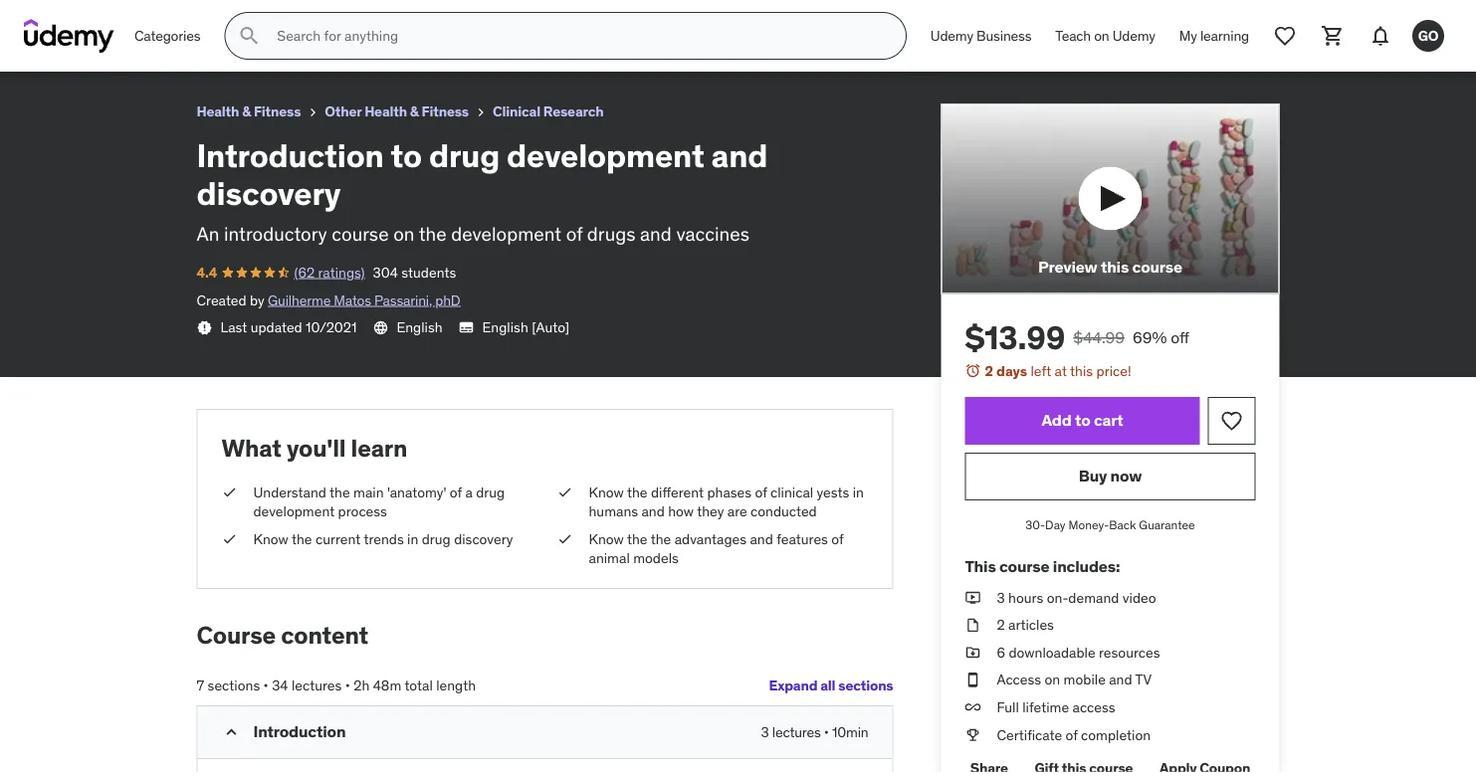 Task type: locate. For each thing, give the bounding box(es) containing it.
drug inside introduction to drug development and discovery an introductory course on the development of drugs and vaccines
[[429, 135, 500, 175]]

1 vertical spatial students
[[401, 263, 456, 281]]

ratings) up matos
[[318, 263, 365, 281]]

fitness
[[254, 103, 301, 120], [422, 103, 469, 120]]

this right at
[[1070, 362, 1093, 380]]

3 down expand
[[761, 723, 769, 741]]

304 students up passarini,
[[373, 263, 456, 281]]

1 vertical spatial to
[[391, 135, 422, 175]]

introduction for introduction to drug development and discovery
[[16, 8, 111, 29]]

english
[[397, 318, 443, 336], [482, 318, 528, 336]]

of inside understand the main 'anatomy' of a drug development process
[[450, 483, 462, 501]]

know up humans
[[589, 483, 624, 501]]

english down passarini,
[[397, 318, 443, 336]]

1 vertical spatial (62 ratings)
[[294, 263, 365, 281]]

2 english from the left
[[482, 318, 528, 336]]

1 horizontal spatial 4.4
[[197, 263, 217, 281]]

1 health from the left
[[197, 103, 239, 120]]

includes:
[[1053, 556, 1120, 576]]

lectures
[[292, 677, 342, 694], [772, 723, 821, 741]]

of
[[566, 222, 583, 245], [450, 483, 462, 501], [755, 483, 767, 501], [831, 530, 844, 548], [1066, 726, 1078, 744]]

0 vertical spatial 3
[[997, 589, 1005, 607]]

0 vertical spatial introduction
[[16, 8, 111, 29]]

on
[[1094, 27, 1109, 44], [393, 222, 415, 245], [1045, 671, 1060, 689]]

(62 ratings) left categories
[[60, 35, 130, 53]]

1 vertical spatial 2
[[997, 616, 1005, 634]]

1 horizontal spatial fitness
[[422, 103, 469, 120]]

the for know the current trends in drug discovery
[[292, 530, 312, 548]]

know for know the different phases of clinical yests in humans and how they are conducted
[[589, 483, 624, 501]]

udemy left the my
[[1113, 27, 1155, 44]]

of down full lifetime access
[[1066, 726, 1078, 744]]

development down understand
[[253, 503, 335, 520]]

fitness left 'other'
[[254, 103, 301, 120]]

1 vertical spatial 304 students
[[373, 263, 456, 281]]

• for 7
[[263, 677, 269, 694]]

course up hours
[[999, 556, 1050, 576]]

development up phd
[[451, 222, 562, 245]]

• left 34
[[263, 677, 269, 694]]

know down understand
[[253, 530, 289, 548]]

of right features
[[831, 530, 844, 548]]

drug right a
[[476, 483, 505, 501]]

2 vertical spatial on
[[1045, 671, 1060, 689]]

2 vertical spatial to
[[1075, 410, 1091, 431]]

34
[[272, 677, 288, 694]]

of left drugs
[[566, 222, 583, 245]]

3 for 3 hours on-demand video
[[997, 589, 1005, 607]]

1 horizontal spatial &
[[410, 103, 419, 120]]

discovery for introduction to drug development and discovery an introductory course on the development of drugs and vaccines
[[197, 173, 341, 213]]

drugs
[[587, 222, 636, 245]]

0 horizontal spatial 2
[[985, 362, 993, 380]]

development down research
[[507, 135, 704, 175]]

health & fitness
[[197, 103, 301, 120]]

to for introduction to drug development and discovery
[[114, 8, 130, 29]]

xsmall image left 6
[[965, 643, 981, 663]]

0 vertical spatial course
[[332, 222, 389, 245]]

2 right alarm image
[[985, 362, 993, 380]]

0 horizontal spatial 304
[[138, 35, 164, 53]]

and right submit search icon
[[277, 8, 305, 29]]

xsmall image for last updated 10/2021
[[197, 320, 213, 336]]

304 up passarini,
[[373, 263, 398, 281]]

of inside introduction to drug development and discovery an introductory course on the development of drugs and vaccines
[[566, 222, 583, 245]]

resources
[[1099, 644, 1160, 661]]

0 horizontal spatial ratings)
[[84, 35, 130, 53]]

know inside know the different phases of clinical yests in humans and how they are conducted
[[589, 483, 624, 501]]

english right 'closed captions' image
[[482, 318, 528, 336]]

mobile
[[1064, 671, 1106, 689]]

introduction inside introduction to drug development and discovery an introductory course on the development of drugs and vaccines
[[197, 135, 384, 175]]

access on mobile and tv
[[997, 671, 1152, 689]]

know the current trends in drug discovery
[[253, 530, 513, 548]]

to inside button
[[1075, 410, 1091, 431]]

0 vertical spatial this
[[1101, 257, 1129, 277]]

0 horizontal spatial course
[[332, 222, 389, 245]]

1 horizontal spatial to
[[391, 135, 422, 175]]

1 horizontal spatial 304 students
[[373, 263, 456, 281]]

passarini,
[[374, 291, 432, 309]]

fitness left clinical
[[422, 103, 469, 120]]

health
[[197, 103, 239, 120], [365, 103, 407, 120]]

2 vertical spatial introduction
[[253, 722, 346, 742]]

different
[[651, 483, 704, 501]]

1 horizontal spatial 2
[[997, 616, 1005, 634]]

2 health from the left
[[365, 103, 407, 120]]

know the the advantages and features of animal models
[[589, 530, 844, 567]]

days
[[996, 362, 1027, 380]]

to left cart
[[1075, 410, 1091, 431]]

and left how
[[642, 503, 665, 520]]

0 vertical spatial discovery
[[309, 8, 382, 29]]

udemy left business
[[931, 27, 973, 44]]

1 sections from the left
[[838, 676, 893, 694]]

(62 up guilherme
[[294, 263, 315, 281]]

1 horizontal spatial this
[[1101, 257, 1129, 277]]

1 vertical spatial discovery
[[197, 173, 341, 213]]

discovery down a
[[454, 530, 513, 548]]

1 vertical spatial ratings)
[[318, 263, 365, 281]]

1 horizontal spatial health
[[365, 103, 407, 120]]

0 vertical spatial 304
[[138, 35, 164, 53]]

what
[[221, 433, 282, 463]]

students
[[167, 35, 222, 53], [401, 263, 456, 281]]

0 horizontal spatial 3
[[761, 723, 769, 741]]

0 vertical spatial in
[[853, 483, 864, 501]]

guilherme
[[268, 291, 331, 309]]

at
[[1055, 362, 1067, 380]]

1 vertical spatial lectures
[[772, 723, 821, 741]]

• left 10min
[[824, 723, 829, 741]]

the inside understand the main 'anatomy' of a drug development process
[[330, 483, 350, 501]]

discovery up the introductory
[[197, 173, 341, 213]]

discovery for introduction to drug development and discovery
[[309, 8, 382, 29]]

drug down ''anatomy''
[[422, 530, 451, 548]]

course up 69%
[[1132, 257, 1183, 277]]

course
[[197, 620, 276, 650]]

the for know the the advantages and features of animal models
[[627, 530, 648, 548]]

udemy business
[[931, 27, 1032, 44]]

on for teach
[[1094, 27, 1109, 44]]

0 horizontal spatial udemy
[[931, 27, 973, 44]]

1 horizontal spatial (62 ratings)
[[294, 263, 365, 281]]

1 horizontal spatial 304
[[373, 263, 398, 281]]

xsmall image for understand
[[221, 483, 237, 502]]

1 horizontal spatial lectures
[[772, 723, 821, 741]]

to for introduction to drug development and discovery an introductory course on the development of drugs and vaccines
[[391, 135, 422, 175]]

1 vertical spatial course
[[1132, 257, 1183, 277]]

and left tv
[[1109, 671, 1132, 689]]

sections right all
[[838, 676, 893, 694]]

2 for 2 days left at this price!
[[985, 362, 993, 380]]

access
[[1073, 699, 1116, 716]]

to left categories
[[114, 8, 130, 29]]

lifetime
[[1023, 699, 1069, 716]]

(62
[[60, 35, 80, 53], [294, 263, 315, 281]]

& right 'other'
[[410, 103, 419, 120]]

xsmall image down 'what'
[[221, 483, 237, 502]]

1 vertical spatial introduction
[[197, 135, 384, 175]]

main
[[353, 483, 384, 501]]

know inside know the the advantages and features of animal models
[[589, 530, 624, 548]]

teach
[[1055, 27, 1091, 44]]

xsmall image for know
[[557, 483, 573, 502]]

discovery inside introduction to drug development and discovery an introductory course on the development of drugs and vaccines
[[197, 173, 341, 213]]

$13.99
[[965, 318, 1065, 358]]

of left a
[[450, 483, 462, 501]]

discovery
[[309, 8, 382, 29], [197, 173, 341, 213], [454, 530, 513, 548]]

(62 ratings)
[[60, 35, 130, 53], [294, 263, 365, 281]]

0 horizontal spatial (62 ratings)
[[60, 35, 130, 53]]

'anatomy'
[[387, 483, 446, 501]]

0 vertical spatial to
[[114, 8, 130, 29]]

preview
[[1038, 257, 1098, 277]]

yests
[[817, 483, 849, 501]]

completion
[[1081, 726, 1151, 744]]

1 horizontal spatial on
[[1045, 671, 1060, 689]]

ratings) left categories
[[84, 35, 130, 53]]

xsmall image for 6
[[965, 643, 981, 663]]

and down conducted
[[750, 530, 773, 548]]

teach on udemy
[[1055, 27, 1155, 44]]

0 vertical spatial 304 students
[[138, 35, 222, 53]]

2 horizontal spatial •
[[824, 723, 829, 741]]

10min
[[832, 723, 869, 741]]

0 horizontal spatial sections
[[208, 677, 260, 694]]

2 fitness from the left
[[422, 103, 469, 120]]

discovery up 'other'
[[309, 8, 382, 29]]

0 horizontal spatial •
[[263, 677, 269, 694]]

lectures down expand
[[772, 723, 821, 741]]

introduction
[[16, 8, 111, 29], [197, 135, 384, 175], [253, 722, 346, 742]]

0 horizontal spatial health
[[197, 103, 239, 120]]

to down other health & fitness link
[[391, 135, 422, 175]]

2 vertical spatial discovery
[[454, 530, 513, 548]]

1 vertical spatial on
[[393, 222, 415, 245]]

$44.99
[[1073, 327, 1125, 348]]

1 & from the left
[[242, 103, 251, 120]]

(62 left 'categories' dropdown button
[[60, 35, 80, 53]]

1 horizontal spatial udemy
[[1113, 27, 1155, 44]]

2 up 6
[[997, 616, 1005, 634]]

understand the main 'anatomy' of a drug development process
[[253, 483, 505, 520]]

english for english [auto]
[[482, 318, 528, 336]]

0 horizontal spatial this
[[1070, 362, 1093, 380]]

the
[[419, 222, 447, 245], [330, 483, 350, 501], [627, 483, 648, 501], [292, 530, 312, 548], [627, 530, 648, 548], [651, 530, 671, 548]]

cart
[[1094, 410, 1123, 431]]

of up conducted
[[755, 483, 767, 501]]

304 down introduction to drug development and discovery
[[138, 35, 164, 53]]

in right yests
[[853, 483, 864, 501]]

3 left hours
[[997, 589, 1005, 607]]

the inside know the different phases of clinical yests in humans and how they are conducted
[[627, 483, 648, 501]]

course up guilherme matos passarini, phd link
[[332, 222, 389, 245]]

xsmall image for full lifetime access
[[965, 698, 981, 718]]

1 vertical spatial this
[[1070, 362, 1093, 380]]

drug down clinical
[[429, 135, 500, 175]]

304
[[138, 35, 164, 53], [373, 263, 398, 281]]

health down submit search icon
[[197, 103, 239, 120]]

drug right udemy image
[[134, 8, 170, 29]]

development inside understand the main 'anatomy' of a drug development process
[[253, 503, 335, 520]]

xsmall image for 3 hours on-demand video
[[965, 588, 981, 608]]

1 horizontal spatial (62
[[294, 263, 315, 281]]

1 vertical spatial 304
[[373, 263, 398, 281]]

to inside introduction to drug development and discovery an introductory course on the development of drugs and vaccines
[[391, 135, 422, 175]]

xsmall image
[[305, 105, 321, 120], [473, 105, 489, 120], [197, 320, 213, 336], [221, 530, 237, 549], [557, 530, 573, 549], [965, 588, 981, 608], [965, 671, 981, 690], [965, 698, 981, 718], [965, 725, 981, 745]]

categories
[[134, 27, 200, 44]]

0 horizontal spatial on
[[393, 222, 415, 245]]

0 horizontal spatial lectures
[[292, 677, 342, 694]]

0 horizontal spatial to
[[114, 8, 130, 29]]

Search for anything text field
[[273, 19, 882, 53]]

2 horizontal spatial on
[[1094, 27, 1109, 44]]

1 horizontal spatial english
[[482, 318, 528, 336]]

sections right 7
[[208, 677, 260, 694]]

course content
[[197, 620, 368, 650]]

1 udemy from the left
[[931, 27, 973, 44]]

2 days left at this price!
[[985, 362, 1131, 380]]

2 vertical spatial course
[[999, 556, 1050, 576]]

this right preview
[[1101, 257, 1129, 277]]

xsmall image right a
[[557, 483, 573, 502]]

lectures right 34
[[292, 677, 342, 694]]

teach on udemy link
[[1044, 12, 1167, 60]]

on up passarini,
[[393, 222, 415, 245]]

xsmall image for know the current trends in drug discovery
[[221, 530, 237, 549]]

students up phd
[[401, 263, 456, 281]]

xsmall image
[[221, 483, 237, 502], [557, 483, 573, 502], [965, 616, 981, 635], [965, 643, 981, 663]]

0 vertical spatial students
[[167, 35, 222, 53]]

0 vertical spatial on
[[1094, 27, 1109, 44]]

course
[[332, 222, 389, 245], [1132, 257, 1183, 277], [999, 556, 1050, 576]]

xsmall image left 2 articles
[[965, 616, 981, 635]]

add to cart
[[1042, 410, 1123, 431]]

health right 'other'
[[365, 103, 407, 120]]

3 for 3 lectures • 10min
[[761, 723, 769, 741]]

& down submit search icon
[[242, 103, 251, 120]]

course inside preview this course button
[[1132, 257, 1183, 277]]

vaccines
[[676, 222, 749, 245]]

a
[[465, 483, 473, 501]]

304 students down introduction to drug development and discovery
[[138, 35, 222, 53]]

process
[[338, 503, 387, 520]]

0 horizontal spatial &
[[242, 103, 251, 120]]

drug
[[134, 8, 170, 29], [429, 135, 500, 175], [476, 483, 505, 501], [422, 530, 451, 548]]

preview this course
[[1038, 257, 1183, 277]]

1 vertical spatial 4.4
[[197, 263, 217, 281]]

2 horizontal spatial to
[[1075, 410, 1091, 431]]

0 vertical spatial 2
[[985, 362, 993, 380]]

and inside know the different phases of clinical yests in humans and how they are conducted
[[642, 503, 665, 520]]

sections inside dropdown button
[[838, 676, 893, 694]]

0 horizontal spatial (62
[[60, 35, 80, 53]]

shopping cart with 0 items image
[[1321, 24, 1345, 48]]

(62 ratings) up created by guilherme matos passarini, phd
[[294, 263, 365, 281]]

notifications image
[[1369, 24, 1393, 48]]

udemy
[[931, 27, 973, 44], [1113, 27, 1155, 44]]

1 english from the left
[[397, 318, 443, 336]]

buy now
[[1079, 466, 1142, 487]]

guarantee
[[1139, 517, 1195, 532]]

learning
[[1200, 27, 1249, 44]]

know up animal
[[589, 530, 624, 548]]

students down introduction to drug development and discovery
[[167, 35, 222, 53]]

on down 'downloadable'
[[1045, 671, 1060, 689]]

1 vertical spatial in
[[407, 530, 418, 548]]

2 horizontal spatial course
[[1132, 257, 1183, 277]]

on right teach
[[1094, 27, 1109, 44]]

69%
[[1133, 327, 1167, 348]]

and
[[277, 8, 305, 29], [711, 135, 768, 175], [640, 222, 672, 245], [642, 503, 665, 520], [750, 530, 773, 548], [1109, 671, 1132, 689]]

0 horizontal spatial english
[[397, 318, 443, 336]]

1 horizontal spatial in
[[853, 483, 864, 501]]

•
[[263, 677, 269, 694], [345, 677, 350, 694], [824, 723, 829, 741]]

development
[[173, 8, 273, 29], [507, 135, 704, 175], [451, 222, 562, 245], [253, 503, 335, 520]]

• left 2h 48m
[[345, 677, 350, 694]]

clinical
[[771, 483, 813, 501]]

and up vaccines
[[711, 135, 768, 175]]

humans
[[589, 503, 638, 520]]

1 vertical spatial 3
[[761, 723, 769, 741]]

0 horizontal spatial fitness
[[254, 103, 301, 120]]

in right trends
[[407, 530, 418, 548]]

0 vertical spatial (62
[[60, 35, 80, 53]]

1 horizontal spatial •
[[345, 677, 350, 694]]

1 horizontal spatial sections
[[838, 676, 893, 694]]

0 horizontal spatial in
[[407, 530, 418, 548]]

they
[[697, 503, 724, 520]]

xsmall image for certificate of completion
[[965, 725, 981, 745]]

learn
[[351, 433, 407, 463]]

udemy image
[[24, 19, 114, 53]]

xsmall image for access on mobile and tv
[[965, 671, 981, 690]]

0 horizontal spatial 304 students
[[138, 35, 222, 53]]

1 horizontal spatial 3
[[997, 589, 1005, 607]]

0 vertical spatial 4.4
[[16, 35, 36, 53]]

in
[[853, 483, 864, 501], [407, 530, 418, 548]]

this
[[965, 556, 996, 576]]



Task type: vqa. For each thing, say whether or not it's contained in the screenshot.
on inside Introduction to drug development and discovery An introductory course on the development of drugs and vaccines
yes



Task type: describe. For each thing, give the bounding box(es) containing it.
to for add to cart
[[1075, 410, 1091, 431]]

in inside know the different phases of clinical yests in humans and how they are conducted
[[853, 483, 864, 501]]

1 horizontal spatial students
[[401, 263, 456, 281]]

phases
[[707, 483, 752, 501]]

hours
[[1008, 589, 1044, 607]]

clinical research
[[493, 103, 604, 120]]

certificate of completion
[[997, 726, 1151, 744]]

1 fitness from the left
[[254, 103, 301, 120]]

6
[[997, 644, 1005, 661]]

on-
[[1047, 589, 1068, 607]]

matos
[[334, 291, 371, 309]]

6 downloadable resources
[[997, 644, 1160, 661]]

xsmall image for know the the advantages and features of animal models
[[557, 530, 573, 549]]

health & fitness link
[[197, 100, 301, 124]]

an
[[197, 222, 219, 245]]

0 horizontal spatial students
[[167, 35, 222, 53]]

30-
[[1026, 517, 1045, 532]]

all
[[820, 676, 836, 694]]

0 vertical spatial ratings)
[[84, 35, 130, 53]]

3 hours on-demand video
[[997, 589, 1156, 607]]

[auto]
[[532, 318, 569, 336]]

how
[[668, 503, 694, 520]]

this inside button
[[1101, 257, 1129, 277]]

the inside introduction to drug development and discovery an introductory course on the development of drugs and vaccines
[[419, 222, 447, 245]]

other health & fitness link
[[325, 100, 469, 124]]

updated
[[251, 318, 302, 336]]

my learning
[[1179, 27, 1249, 44]]

advantages
[[675, 530, 747, 548]]

0 horizontal spatial 4.4
[[16, 35, 36, 53]]

course language image
[[373, 320, 389, 336]]

downloadable
[[1009, 644, 1096, 661]]

2 sections from the left
[[208, 677, 260, 694]]

my
[[1179, 27, 1197, 44]]

$13.99 $44.99 69% off
[[965, 318, 1190, 358]]

created by guilherme matos passarini, phd
[[197, 291, 460, 309]]

phd
[[435, 291, 460, 309]]

• for 3
[[824, 723, 829, 741]]

and inside know the the advantages and features of animal models
[[750, 530, 773, 548]]

what you'll learn
[[221, 433, 407, 463]]

1 vertical spatial (62
[[294, 263, 315, 281]]

introduction for introduction
[[253, 722, 346, 742]]

video
[[1123, 589, 1156, 607]]

30-day money-back guarantee
[[1026, 517, 1195, 532]]

content
[[281, 620, 368, 650]]

on inside introduction to drug development and discovery an introductory course on the development of drugs and vaccines
[[393, 222, 415, 245]]

left
[[1031, 362, 1051, 380]]

day
[[1045, 517, 1066, 532]]

small image
[[221, 723, 241, 743]]

other health & fitness
[[325, 103, 469, 120]]

preview this course button
[[941, 104, 1280, 294]]

money-
[[1069, 517, 1109, 532]]

on for access
[[1045, 671, 1060, 689]]

last updated 10/2021
[[220, 318, 357, 336]]

of inside know the different phases of clinical yests in humans and how they are conducted
[[755, 483, 767, 501]]

xsmall image for 2
[[965, 616, 981, 635]]

introduction to drug development and discovery an introductory course on the development of drugs and vaccines
[[197, 135, 768, 245]]

my learning link
[[1167, 12, 1261, 60]]

wishlist image
[[1220, 409, 1244, 433]]

the for know the different phases of clinical yests in humans and how they are conducted
[[627, 483, 648, 501]]

wishlist image
[[1273, 24, 1297, 48]]

introduction for introduction to drug development and discovery an introductory course on the development of drugs and vaccines
[[197, 135, 384, 175]]

total
[[405, 677, 433, 694]]

animal
[[589, 550, 630, 567]]

1 horizontal spatial course
[[999, 556, 1050, 576]]

now
[[1111, 466, 1142, 487]]

conducted
[[751, 503, 817, 520]]

current
[[315, 530, 361, 548]]

know for know the current trends in drug discovery
[[253, 530, 289, 548]]

this course includes:
[[965, 556, 1120, 576]]

the for understand the main 'anatomy' of a drug development process
[[330, 483, 350, 501]]

3 lectures • 10min
[[761, 723, 869, 741]]

go
[[1418, 26, 1439, 44]]

2 & from the left
[[410, 103, 419, 120]]

go link
[[1405, 12, 1452, 60]]

and right drugs
[[640, 222, 672, 245]]

business
[[977, 27, 1032, 44]]

2 udemy from the left
[[1113, 27, 1155, 44]]

add to cart button
[[965, 397, 1200, 445]]

drug inside understand the main 'anatomy' of a drug development process
[[476, 483, 505, 501]]

expand
[[769, 676, 818, 694]]

7 sections • 34 lectures • 2h 48m total length
[[197, 677, 476, 694]]

course inside introduction to drug development and discovery an introductory course on the development of drugs and vaccines
[[332, 222, 389, 245]]

of inside know the the advantages and features of animal models
[[831, 530, 844, 548]]

closed captions image
[[459, 320, 474, 336]]

created
[[197, 291, 246, 309]]

2 for 2 articles
[[997, 616, 1005, 634]]

models
[[633, 550, 679, 567]]

demand
[[1068, 589, 1119, 607]]

know for know the the advantages and features of animal models
[[589, 530, 624, 548]]

understand
[[253, 483, 326, 501]]

english [auto]
[[482, 318, 569, 336]]

add
[[1042, 410, 1072, 431]]

10/2021
[[306, 318, 357, 336]]

buy
[[1079, 466, 1107, 487]]

length
[[436, 677, 476, 694]]

7
[[197, 677, 204, 694]]

full lifetime access
[[997, 699, 1116, 716]]

submit search image
[[237, 24, 261, 48]]

2h 48m
[[354, 677, 401, 694]]

development up 'health & fitness'
[[173, 8, 273, 29]]

price!
[[1096, 362, 1131, 380]]

0 vertical spatial (62 ratings)
[[60, 35, 130, 53]]

last
[[220, 318, 247, 336]]

features
[[777, 530, 828, 548]]

introductory
[[224, 222, 327, 245]]

english for english
[[397, 318, 443, 336]]

clinical research link
[[493, 100, 604, 124]]

1 horizontal spatial ratings)
[[318, 263, 365, 281]]

you'll
[[287, 433, 346, 463]]

alarm image
[[965, 363, 981, 379]]

trends
[[364, 530, 404, 548]]

0 vertical spatial lectures
[[292, 677, 342, 694]]

clinical
[[493, 103, 540, 120]]

certificate
[[997, 726, 1062, 744]]



